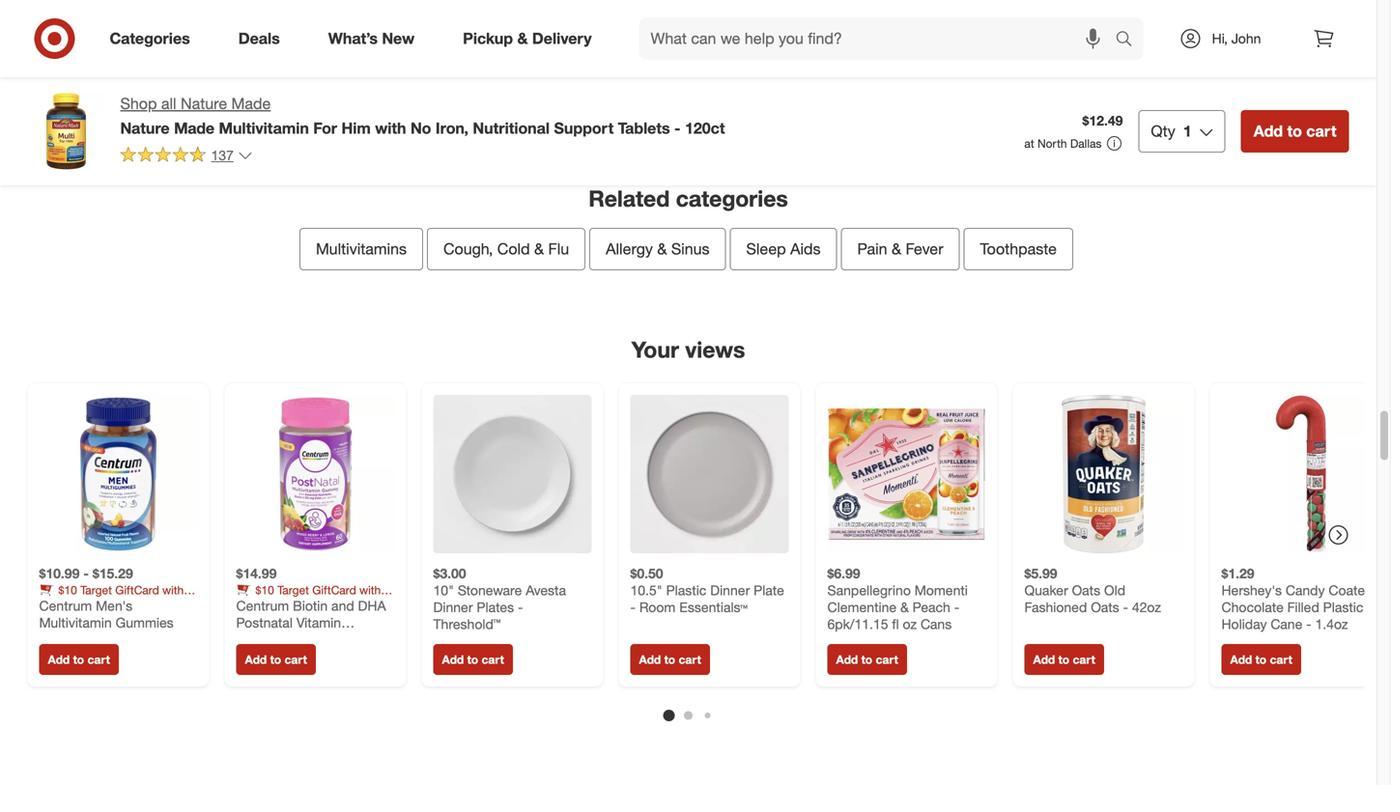 Task type: describe. For each thing, give the bounding box(es) containing it.
with inside shop all nature made nature made multivitamin for him with no iron, nutritional support tablets - 120ct
[[375, 119, 406, 138]]

allergy & sinus link
[[589, 228, 726, 271]]

42oz
[[1132, 599, 1161, 616]]

pain
[[857, 240, 887, 259]]

cart for sanpellegrino momenti clementine & peach - 6pk/11.15 fl oz cans
[[876, 653, 898, 667]]

at north dallas
[[1024, 136, 1102, 151]]

plates
[[477, 599, 514, 616]]

pain & fever
[[857, 240, 943, 259]]

target for $14.99
[[277, 583, 309, 597]]

to for centrum men's multivitamin gummies
[[73, 653, 84, 667]]

toothpaste
[[980, 240, 1057, 259]]

add to cart for quaker oats old fashioned oats - 42oz
[[1033, 653, 1095, 667]]

flu
[[548, 240, 569, 259]]

to for hershey's candy coated chocolate filled plastic holiday cane - 1.4oz
[[1256, 653, 1267, 667]]

room
[[639, 599, 676, 616]]

add to cart button for centrum men's multivitamin gummies
[[39, 644, 119, 675]]

- inside the $5.99 quaker oats old fashioned oats - 42oz
[[1123, 599, 1128, 616]]

137
[[211, 147, 234, 164]]

add to cart button for sanpellegrino momenti clementine & peach - 6pk/11.15 fl oz cans
[[827, 644, 907, 675]]

$1.29
[[1222, 565, 1255, 582]]

sleep
[[746, 240, 786, 259]]

categories link
[[93, 17, 214, 60]]

- inside $3.00 10" stoneware avesta dinner plates - threshold™
[[518, 599, 523, 616]]

new
[[382, 29, 415, 48]]

sleep aids
[[746, 240, 821, 259]]

0 vertical spatial nature
[[181, 94, 227, 113]]

categories
[[110, 29, 190, 48]]

cart for hershey's candy coated chocolate filled plastic holiday cane - 1.4oz
[[1270, 653, 1292, 667]]

cough, cold & flu
[[443, 240, 569, 259]]

sanpellegrino
[[827, 582, 911, 599]]

sleep aids link
[[730, 228, 837, 271]]

0 horizontal spatial nature
[[120, 119, 170, 138]]

What can we help you find? suggestions appear below search field
[[639, 17, 1120, 60]]

$3.00
[[433, 565, 466, 582]]

$10 for $10.99 - $15.29
[[58, 583, 77, 597]]

chocolate
[[1222, 599, 1284, 616]]

holiday
[[1222, 616, 1267, 633]]

add to cart for sanpellegrino momenti clementine & peach - 6pk/11.15 fl oz cans
[[836, 653, 898, 667]]

to for 10.5" plastic dinner plate - room essentials™
[[664, 653, 675, 667]]

image of nature made multivitamin for him with no iron, nutritional support tablets - 120ct image
[[28, 93, 105, 170]]

health for $10.99 - $15.29
[[61, 597, 93, 612]]

john
[[1232, 30, 1261, 47]]

sinus
[[671, 240, 710, 259]]

gummies
[[116, 614, 174, 631]]

add to cart button for hershey's candy coated chocolate filled plastic holiday cane - 1.4oz
[[1222, 644, 1301, 675]]

10.5"
[[630, 582, 662, 599]]

men's
[[96, 597, 132, 614]]

add for sanpellegrino momenti clementine & peach - 6pk/11.15 fl oz cans
[[836, 653, 858, 667]]

(4 items)
[[635, 52, 710, 74]]

pickup & delivery
[[463, 29, 592, 48]]

cart for centrum men's multivitamin gummies
[[87, 653, 110, 667]]

1 vertical spatial made
[[174, 119, 215, 138]]

multivitamin inside centrum men's multivitamin gummies
[[39, 614, 112, 631]]

add for 10.5" plastic dinner plate - room essentials™
[[639, 653, 661, 667]]

centrum men's multivitamin gummies
[[39, 597, 174, 631]]

essentials™
[[679, 599, 748, 616]]

$14.99
[[236, 565, 277, 582]]

him
[[341, 119, 371, 138]]

& inside $6.99 sanpellegrino momenti clementine & peach - 6pk/11.15 fl oz cans
[[900, 599, 909, 616]]

add for quaker oats old fashioned oats - 42oz
[[1033, 653, 1055, 667]]

pickup
[[463, 29, 513, 48]]

fever
[[906, 240, 943, 259]]

deals link
[[222, 17, 304, 60]]

$12.49
[[1083, 112, 1123, 129]]

6pk/11.15
[[827, 616, 888, 633]]

old
[[1104, 582, 1126, 599]]

what's
[[328, 29, 378, 48]]

cans
[[921, 616, 952, 633]]

at
[[1024, 136, 1034, 151]]

add for centrum men's multivitamin gummies
[[48, 653, 70, 667]]

pain & fever link
[[841, 228, 960, 271]]

plastic inside $0.50 10.5" plastic dinner plate - room essentials™
[[666, 582, 707, 599]]

no
[[411, 119, 431, 138]]

tablets
[[618, 119, 670, 138]]

add for 10" stoneware avesta dinner plates - threshold™
[[442, 653, 464, 667]]

iron,
[[436, 119, 468, 138]]

add to cart for hershey's candy coated chocolate filled plastic holiday cane - 1.4oz
[[1230, 653, 1292, 667]]

hi, john
[[1212, 30, 1261, 47]]

health for $14.99
[[258, 597, 290, 612]]

oz
[[903, 616, 917, 633]]

add all 4 to cart button
[[733, 42, 876, 84]]

your
[[632, 336, 679, 363]]

cart for quaker oats old fashioned oats - 42oz
[[1073, 653, 1095, 667]]

aids
[[790, 240, 821, 259]]

deals
[[238, 29, 280, 48]]

quaker
[[1025, 582, 1068, 599]]

$6.99
[[827, 565, 860, 582]]

- left "$15.29"
[[83, 565, 89, 582]]

cough, cold & flu link
[[427, 228, 586, 271]]

centrum
[[39, 597, 92, 614]]

cold
[[497, 240, 530, 259]]

avesta
[[526, 582, 566, 599]]

cart for 10.5" plastic dinner plate - room essentials™
[[679, 653, 701, 667]]

- inside $0.50 10.5" plastic dinner plate - room essentials™
[[630, 599, 636, 616]]

$6.99 sanpellegrino momenti clementine & peach - 6pk/11.15 fl oz cans
[[827, 565, 968, 633]]

stoneware
[[458, 582, 522, 599]]

your views
[[632, 336, 745, 363]]

$0.50
[[630, 565, 663, 582]]

what's new
[[328, 29, 415, 48]]

to for quaker oats old fashioned oats - 42oz
[[1058, 653, 1070, 667]]

clementine
[[827, 599, 897, 616]]

what's new link
[[312, 17, 439, 60]]

multivitamins
[[316, 240, 407, 259]]

cart for 10" stoneware avesta dinner plates - threshold™
[[482, 653, 504, 667]]

to for 10" stoneware avesta dinner plates - threshold™
[[467, 653, 478, 667]]

1
[[1183, 122, 1192, 141]]

nutritional
[[473, 119, 550, 138]]



Task type: vqa. For each thing, say whether or not it's contained in the screenshot.
the leftmost "pickup"
no



Task type: locate. For each thing, give the bounding box(es) containing it.
$40 down $10.99
[[39, 597, 58, 612]]

search button
[[1107, 17, 1153, 64]]

add to cart button for 10" stoneware avesta dinner plates - threshold™
[[433, 644, 513, 675]]

2 target from the left
[[277, 583, 309, 597]]

cart
[[833, 54, 863, 72], [1306, 122, 1337, 141], [87, 653, 110, 667], [284, 653, 307, 667], [482, 653, 504, 667], [679, 653, 701, 667], [876, 653, 898, 667], [1073, 653, 1095, 667], [1270, 653, 1292, 667]]

allergy
[[606, 240, 653, 259]]

add down threshold™
[[442, 653, 464, 667]]

add down fashioned
[[1033, 653, 1055, 667]]

0 horizontal spatial health
[[61, 597, 93, 612]]

hershey's candy coated chocolate filled plastic holiday cane - 1.4oz image
[[1222, 395, 1380, 553]]

oats
[[1072, 582, 1100, 599], [1091, 599, 1119, 616]]

2 giftcard from the left
[[312, 583, 356, 597]]

multivitamins link
[[300, 228, 423, 271]]

2 health from the left
[[258, 597, 290, 612]]

health down $10.99 - $15.29
[[61, 597, 93, 612]]

all for shop
[[161, 94, 176, 113]]

0 horizontal spatial all
[[161, 94, 176, 113]]

fashioned
[[1025, 599, 1087, 616]]

1 horizontal spatial plastic
[[1323, 599, 1364, 616]]

multivitamin down $10.99 - $15.29
[[39, 614, 112, 631]]

allergy & sinus
[[606, 240, 710, 259]]

$10.99
[[39, 565, 80, 582]]

10" stoneware avesta dinner plates - threshold™ image
[[433, 395, 592, 553]]

137 link
[[120, 146, 253, 168]]

1 target from the left
[[80, 583, 112, 597]]

1 horizontal spatial all
[[780, 54, 797, 72]]

related
[[589, 185, 670, 212]]

all right shop
[[161, 94, 176, 113]]

with left no
[[375, 119, 406, 138]]

health down $14.99
[[258, 597, 290, 612]]

for
[[313, 119, 337, 138]]

beauty for $14.99
[[303, 597, 339, 612]]

fl
[[892, 616, 899, 633]]

centrum men's multivitamin gummies image
[[39, 395, 198, 553]]

add to cart button for quaker oats old fashioned oats - 42oz
[[1025, 644, 1104, 675]]

made up 137 link
[[174, 119, 215, 138]]

0 horizontal spatial target
[[80, 583, 112, 597]]

120ct
[[685, 119, 725, 138]]

qty
[[1151, 122, 1176, 141]]

$5.99 quaker oats old fashioned oats - 42oz
[[1025, 565, 1161, 616]]

all inside button
[[780, 54, 797, 72]]

momenti
[[915, 582, 968, 599]]

dinner inside $0.50 10.5" plastic dinner plate - room essentials™
[[710, 582, 750, 599]]

add to cart button for 10.5" plastic dinner plate - room essentials™
[[630, 644, 710, 675]]

$10 down $14.99
[[256, 583, 274, 597]]

1 horizontal spatial $10 target giftcard with $40 health & beauty purchase
[[236, 583, 390, 612]]

purchase left 10"
[[342, 597, 390, 612]]

made
[[231, 94, 271, 113], [174, 119, 215, 138]]

2 purchase from the left
[[342, 597, 390, 612]]

multivitamin up 137
[[219, 119, 309, 138]]

10.5" plastic dinner plate - room essentials™ image
[[630, 395, 789, 553]]

sanpellegrino momenti clementine & peach - 6pk/11.15 fl oz cans image
[[827, 395, 986, 553]]

cane
[[1271, 616, 1303, 633]]

qty 1
[[1151, 122, 1192, 141]]

with left 10"
[[359, 583, 381, 597]]

1 $10 target giftcard with $40 health & beauty purchase from the left
[[39, 583, 193, 612]]

$3.00 10" stoneware avesta dinner plates - threshold™
[[433, 565, 566, 633]]

1 vertical spatial nature
[[120, 119, 170, 138]]

0 horizontal spatial $10
[[58, 583, 77, 597]]

$10 target giftcard with $40 health & beauty purchase down $14.99
[[236, 583, 390, 612]]

$10 target giftcard with $40 health & beauty purchase for $14.99
[[236, 583, 390, 612]]

1 horizontal spatial giftcard
[[312, 583, 356, 597]]

(4
[[640, 52, 655, 74]]

0 horizontal spatial beauty
[[106, 597, 142, 612]]

0 horizontal spatial made
[[174, 119, 215, 138]]

$10 for $14.99
[[256, 583, 274, 597]]

- right peach
[[954, 599, 959, 616]]

with for $10.99 - $15.29
[[162, 583, 184, 597]]

oats left old
[[1072, 582, 1100, 599]]

all inside shop all nature made nature made multivitamin for him with no iron, nutritional support tablets - 120ct
[[161, 94, 176, 113]]

dallas
[[1070, 136, 1102, 151]]

target for $10.99 - $15.29
[[80, 583, 112, 597]]

$40 for $14.99
[[236, 597, 255, 612]]

-
[[674, 119, 681, 138], [83, 565, 89, 582], [518, 599, 523, 616], [630, 599, 636, 616], [954, 599, 959, 616], [1123, 599, 1128, 616], [1306, 616, 1312, 633]]

with for $14.99
[[359, 583, 381, 597]]

with up gummies
[[162, 583, 184, 597]]

- inside $6.99 sanpellegrino momenti clementine & peach - 6pk/11.15 fl oz cans
[[954, 599, 959, 616]]

oats left 42oz
[[1091, 599, 1119, 616]]

purchase for $14.99
[[342, 597, 390, 612]]

all for add
[[780, 54, 797, 72]]

peach
[[913, 599, 950, 616]]

cough,
[[443, 240, 493, 259]]

dinner down $3.00
[[433, 599, 473, 616]]

giftcard for $10.99 - $15.29
[[115, 583, 159, 597]]

0 horizontal spatial purchase
[[145, 597, 193, 612]]

plastic inside $1.29 hershey's candy coated chocolate filled plastic holiday cane - 1.4oz
[[1323, 599, 1364, 616]]

1 $10 from the left
[[58, 583, 77, 597]]

1 horizontal spatial $40
[[236, 597, 255, 612]]

$0.50 10.5" plastic dinner plate - room essentials™
[[630, 565, 784, 616]]

$10
[[58, 583, 77, 597], [256, 583, 274, 597]]

1 horizontal spatial multivitamin
[[219, 119, 309, 138]]

categories
[[676, 185, 788, 212]]

1 giftcard from the left
[[115, 583, 159, 597]]

add down holiday
[[1230, 653, 1252, 667]]

0 horizontal spatial $10 target giftcard with $40 health & beauty purchase
[[39, 583, 193, 612]]

add for hershey's candy coated chocolate filled plastic holiday cane - 1.4oz
[[1230, 653, 1252, 667]]

1 beauty from the left
[[106, 597, 142, 612]]

4
[[801, 54, 809, 72]]

dinner left the plate
[[710, 582, 750, 599]]

quaker oats old fashioned oats - 42oz image
[[1025, 395, 1183, 553]]

north
[[1038, 136, 1067, 151]]

$40 down $14.99
[[236, 597, 255, 612]]

centrum biotin and dha postnatal vitamin gummies - mixed berry/lemon - 60ct image
[[236, 395, 395, 553]]

add to cart for 10" stoneware avesta dinner plates - threshold™
[[442, 653, 504, 667]]

0 vertical spatial all
[[780, 54, 797, 72]]

plastic right filled
[[1323, 599, 1364, 616]]

beauty for $10.99 - $15.29
[[106, 597, 142, 612]]

1 $40 from the left
[[39, 597, 58, 612]]

$10 target giftcard with $40 health & beauty purchase down "$15.29"
[[39, 583, 193, 612]]

threshold™
[[433, 616, 501, 633]]

nature down shop
[[120, 119, 170, 138]]

1 horizontal spatial made
[[231, 94, 271, 113]]

hershey's
[[1222, 582, 1282, 599]]

nature
[[181, 94, 227, 113], [120, 119, 170, 138]]

plate
[[754, 582, 784, 599]]

0 horizontal spatial plastic
[[666, 582, 707, 599]]

- right plates
[[518, 599, 523, 616]]

- right cane
[[1306, 616, 1312, 633]]

multivitamin inside shop all nature made nature made multivitamin for him with no iron, nutritional support tablets - 120ct
[[219, 119, 309, 138]]

shop
[[120, 94, 157, 113]]

hi,
[[1212, 30, 1228, 47]]

toothpaste link
[[964, 228, 1073, 271]]

delivery
[[532, 29, 592, 48]]

0 vertical spatial multivitamin
[[219, 119, 309, 138]]

to
[[814, 54, 829, 72], [1287, 122, 1302, 141], [73, 653, 84, 667], [270, 653, 281, 667], [467, 653, 478, 667], [664, 653, 675, 667], [861, 653, 872, 667], [1058, 653, 1070, 667], [1256, 653, 1267, 667]]

&
[[517, 29, 528, 48], [534, 240, 544, 259], [657, 240, 667, 259], [892, 240, 901, 259], [96, 597, 103, 612], [293, 597, 300, 612], [900, 599, 909, 616]]

to inside add all 4 to cart button
[[814, 54, 829, 72]]

purchase for $10.99 - $15.29
[[145, 597, 193, 612]]

- left 120ct
[[674, 119, 681, 138]]

- inside shop all nature made nature made multivitamin for him with no iron, nutritional support tablets - 120ct
[[674, 119, 681, 138]]

coated
[[1329, 582, 1373, 599]]

dinner inside $3.00 10" stoneware avesta dinner plates - threshold™
[[433, 599, 473, 616]]

filled
[[1287, 599, 1319, 616]]

2 $10 target giftcard with $40 health & beauty purchase from the left
[[236, 583, 390, 612]]

1 purchase from the left
[[145, 597, 193, 612]]

1 horizontal spatial nature
[[181, 94, 227, 113]]

add down $14.99
[[245, 653, 267, 667]]

$10 down $10.99
[[58, 583, 77, 597]]

2 $10 from the left
[[256, 583, 274, 597]]

0 horizontal spatial multivitamin
[[39, 614, 112, 631]]

add down centrum
[[48, 653, 70, 667]]

add right 1
[[1254, 122, 1283, 141]]

1 horizontal spatial dinner
[[710, 582, 750, 599]]

1 health from the left
[[61, 597, 93, 612]]

$10.99 - $15.29
[[39, 565, 133, 582]]

1 horizontal spatial health
[[258, 597, 290, 612]]

shop all nature made nature made multivitamin for him with no iron, nutritional support tablets - 120ct
[[120, 94, 725, 138]]

$40 for $10.99 - $15.29
[[39, 597, 58, 612]]

dinner
[[710, 582, 750, 599], [433, 599, 473, 616]]

add to cart for 10.5" plastic dinner plate - room essentials™
[[639, 653, 701, 667]]

giftcard for $14.99
[[312, 583, 356, 597]]

plastic right '10.5"'
[[666, 582, 707, 599]]

1 vertical spatial multivitamin
[[39, 614, 112, 631]]

0 horizontal spatial dinner
[[433, 599, 473, 616]]

$10 target giftcard with $40 health & beauty purchase for $10.99 - $15.29
[[39, 583, 193, 612]]

candy
[[1286, 582, 1325, 599]]

search
[[1107, 31, 1153, 50]]

support
[[554, 119, 614, 138]]

0 horizontal spatial $40
[[39, 597, 58, 612]]

1 horizontal spatial target
[[277, 583, 309, 597]]

target
[[80, 583, 112, 597], [277, 583, 309, 597]]

1.4oz
[[1315, 616, 1348, 633]]

1 horizontal spatial purchase
[[342, 597, 390, 612]]

- inside $1.29 hershey's candy coated chocolate filled plastic holiday cane - 1.4oz
[[1306, 616, 1312, 633]]

0 horizontal spatial giftcard
[[115, 583, 159, 597]]

to for sanpellegrino momenti clementine & peach - 6pk/11.15 fl oz cans
[[861, 653, 872, 667]]

2 $40 from the left
[[236, 597, 255, 612]]

10"
[[433, 582, 454, 599]]

add all 4 to cart
[[746, 54, 863, 72]]

add to cart for centrum men's multivitamin gummies
[[48, 653, 110, 667]]

add down room
[[639, 653, 661, 667]]

purchase up gummies
[[145, 597, 193, 612]]

1 horizontal spatial $10
[[256, 583, 274, 597]]

- left 42oz
[[1123, 599, 1128, 616]]

0 vertical spatial made
[[231, 94, 271, 113]]

1 vertical spatial all
[[161, 94, 176, 113]]

$1.29 hershey's candy coated chocolate filled plastic holiday cane - 1.4oz
[[1222, 565, 1373, 633]]

cart inside button
[[833, 54, 863, 72]]

- left room
[[630, 599, 636, 616]]

all left 4
[[780, 54, 797, 72]]

nature up 137
[[181, 94, 227, 113]]

health
[[61, 597, 93, 612], [258, 597, 290, 612]]

made up 137
[[231, 94, 271, 113]]

items)
[[660, 52, 710, 74]]

2 beauty from the left
[[303, 597, 339, 612]]

1 horizontal spatial beauty
[[303, 597, 339, 612]]

add left 4
[[746, 54, 775, 72]]

add down 6pk/11.15 on the bottom right
[[836, 653, 858, 667]]

add to cart button
[[1241, 110, 1349, 153], [39, 644, 119, 675], [236, 644, 316, 675], [433, 644, 513, 675], [630, 644, 710, 675], [827, 644, 907, 675], [1025, 644, 1104, 675], [1222, 644, 1301, 675]]



